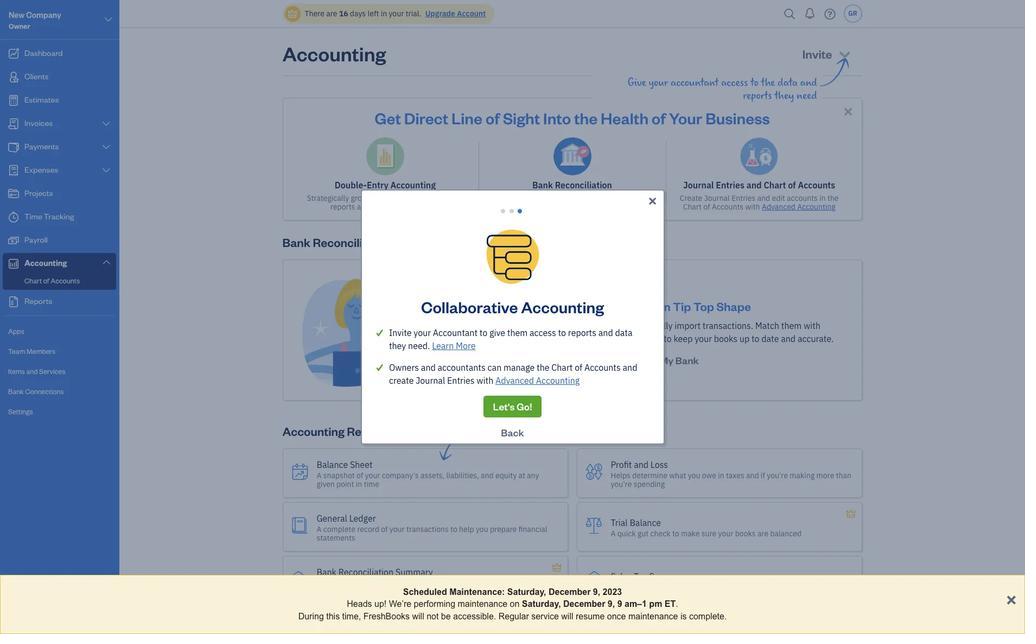 Task type: vqa. For each thing, say whether or not it's contained in the screenshot.
Support to the bottom
no



Task type: locate. For each thing, give the bounding box(es) containing it.
1 vertical spatial balance
[[630, 517, 662, 528]]

expense image
[[7, 165, 20, 176]]

of inside general ledger a complete record of your transactions to help you prepare financial statements
[[381, 524, 388, 534]]

and right income
[[520, 333, 535, 344]]

connect inside the connect your bank account to automatically import transactions. match them with income and expenses tracked in freshbooks to keep your books up to date and accurate.
[[502, 320, 535, 331]]

with inside owners and accountants can manage the chart of accounts and create journal entries with
[[477, 375, 494, 386]]

check image
[[375, 326, 389, 339]]

need
[[408, 341, 428, 351]]

bank inside button
[[676, 354, 699, 367]]

go to help image
[[822, 6, 839, 22]]

and inside balance sheet a snapshot of your company's assets, liabilities, and equity at any given point in time
[[481, 471, 494, 480]]

and right date
[[782, 333, 796, 344]]

ledger
[[350, 513, 376, 524]]

sight
[[503, 108, 541, 128]]

with inside the connect your bank account to automatically import transactions. match them with income and expenses tracked in freshbooks to keep your books up to date and accurate.
[[804, 320, 821, 331]]

more
[[817, 471, 835, 480]]

1 vertical spatial get
[[474, 427, 489, 439]]

health
[[601, 108, 649, 128]]

you inside profit and loss helps determine what you owe in taxes and if you're making more than you're spending
[[688, 471, 701, 480]]

determine down "tax"
[[633, 583, 668, 592]]

with up accurate.
[[804, 320, 821, 331]]

and left equity
[[481, 471, 494, 480]]

trial.
[[406, 9, 422, 18]]

collaborative accounting dialog
[[0, 177, 1026, 458]]

chart
[[764, 180, 787, 191], [684, 202, 702, 212], [552, 362, 573, 373]]

what
[[670, 471, 687, 480]]

crown image
[[287, 8, 298, 19], [846, 508, 857, 521]]

1 horizontal spatial keep
[[674, 333, 693, 344]]

1 horizontal spatial you're
[[768, 471, 789, 480]]

left
[[368, 9, 379, 18]]

balanced
[[771, 529, 802, 539]]

1 horizontal spatial balance
[[630, 517, 662, 528]]

1 vertical spatial accounts
[[712, 202, 744, 212]]

chevron large down image
[[104, 13, 114, 26], [101, 166, 111, 175], [101, 258, 111, 267]]

1 vertical spatial snapshot
[[324, 471, 355, 480]]

have
[[529, 578, 545, 588]]

1 vertical spatial entry
[[643, 621, 663, 631]]

keep right clean.
[[592, 193, 608, 203]]

reconciliation
[[555, 180, 613, 191], [313, 235, 390, 250], [339, 567, 394, 578]]

get for get a snapshot of your financial position
[[474, 427, 489, 439]]

accounting reports
[[283, 424, 391, 439]]

you right the what on the bottom right of page
[[688, 471, 701, 480]]

2 vertical spatial freshbooks
[[364, 612, 410, 621]]

. inside scheduled maintenance: saturday, december 9, 2023 heads up! we're performing maintenance on saturday, december 9, 9 am–1 pm et . during this time, freshbooks will not be accessible. regular service will resume once maintenance is complete.
[[676, 600, 679, 609]]

during
[[299, 612, 324, 621]]

1 horizontal spatial them
[[782, 320, 802, 331]]

the inside owners and accountants can manage the chart of accounts and create journal entries with
[[537, 362, 550, 373]]

books inside trial balance a quick gut check to make sure your books are balanced
[[736, 529, 756, 539]]

bank up squeaky
[[533, 180, 553, 191]]

days
[[350, 9, 366, 18]]

journal
[[684, 180, 714, 191], [705, 193, 730, 203], [416, 375, 445, 386], [611, 621, 641, 631]]

2 vertical spatial accounts
[[585, 362, 621, 373]]

collaborative
[[421, 297, 518, 317]]

0 vertical spatial accounts
[[799, 180, 836, 191]]

0 vertical spatial bank
[[520, 193, 537, 203]]

december down crown icon
[[549, 588, 591, 597]]

journal entry
[[611, 621, 663, 631]]

than
[[837, 471, 852, 480]]

1 vertical spatial your
[[598, 299, 623, 314]]

2 horizontal spatial accounts
[[799, 180, 836, 191]]

the inside sales tax summary helps determine how much you owe the government in sales taxes
[[737, 583, 748, 592]]

snapshot down sheet
[[324, 471, 355, 480]]

them right the give
[[508, 327, 528, 338]]

create
[[389, 375, 414, 386]]

chevron large down image for invoice 'image'
[[101, 119, 111, 128]]

a inside general ledger a complete record of your transactions to help you prepare financial statements
[[317, 524, 322, 534]]

0 horizontal spatial transactions
[[407, 524, 449, 534]]

helps down profit
[[611, 471, 631, 480]]

main element
[[0, 0, 147, 634]]

bank down items
[[8, 387, 24, 396]]

match inside bank reconciliation match bank transactions to keep your books squeaky clean.
[[498, 193, 519, 203]]

more
[[456, 341, 476, 351]]

team members link
[[3, 342, 116, 361]]

transactions down bank reconciliation image
[[539, 193, 581, 203]]

0 horizontal spatial get
[[375, 108, 401, 128]]

freshbooks inside the bank reconciliation summary helps you see freshbooks entries and bank transactions that have not been reconciled
[[366, 578, 407, 588]]

advanced accounting
[[762, 202, 836, 212], [496, 375, 580, 386]]

entries up performing
[[408, 578, 432, 588]]

accounts up accounts
[[799, 180, 836, 191]]

in left time
[[356, 479, 362, 489]]

freshbooks inside the connect your bank account to automatically import transactions. match them with income and expenses tracked in freshbooks to keep your books up to date and accurate.
[[616, 333, 662, 344]]

connect for your
[[502, 320, 535, 331]]

not down performing
[[427, 612, 439, 621]]

your right clean.
[[610, 193, 625, 203]]

freshbooks down automatically
[[616, 333, 662, 344]]

summary inside the bank reconciliation summary helps you see freshbooks entries and bank transactions that have not been reconciled
[[396, 567, 433, 578]]

advanced down manage
[[496, 375, 534, 386]]

saturday,
[[508, 588, 547, 597], [522, 600, 561, 609]]

transactions left help
[[407, 524, 449, 534]]

on
[[510, 600, 520, 609]]

not inside the bank reconciliation summary helps you see freshbooks entries and bank transactions that have not been reconciled
[[547, 578, 558, 588]]

1 horizontal spatial financial
[[573, 427, 612, 439]]

0 vertical spatial keep
[[592, 193, 608, 203]]

loss
[[651, 459, 669, 470]]

balance
[[317, 459, 348, 470], [630, 517, 662, 528]]

trial balance a quick gut check to make sure your books are balanced
[[611, 517, 802, 539]]

0 vertical spatial connect
[[502, 320, 535, 331]]

0 vertical spatial 9,
[[594, 588, 601, 597]]

reconciliation up see
[[339, 567, 394, 578]]

books inside the connect your bank account to automatically import transactions. match them with income and expenses tracked in freshbooks to keep your books up to date and accurate.
[[715, 333, 738, 344]]

to inside trial balance a quick gut check to make sure your books are balanced
[[673, 529, 680, 539]]

you inside the bank reconciliation summary helps you see freshbooks entries and bank transactions that have not been reconciled
[[338, 578, 351, 588]]

helps left see
[[317, 578, 337, 588]]

accurate.
[[798, 333, 834, 344]]

and left insights.
[[357, 202, 370, 212]]

and left loss
[[634, 459, 649, 470]]

0 vertical spatial .
[[428, 341, 430, 351]]

0 vertical spatial advanced accounting
[[762, 202, 836, 212]]

you're down profit
[[611, 479, 632, 489]]

reconciled
[[336, 587, 371, 597]]

helps inside the bank reconciliation summary helps you see freshbooks entries and bank transactions that have not been reconciled
[[317, 578, 337, 588]]

of down tracked on the right bottom of page
[[575, 362, 583, 373]]

0 vertical spatial determine
[[633, 471, 668, 480]]

summary inside sales tax summary helps determine how much you owe the government in sales taxes
[[650, 571, 687, 582]]

december up resume
[[564, 600, 606, 609]]

connect
[[502, 320, 535, 331], [620, 354, 658, 367]]

regular
[[499, 612, 529, 621]]

2 vertical spatial chart
[[552, 362, 573, 373]]

a left point
[[317, 471, 322, 480]]

of down sheet
[[357, 471, 363, 480]]

accounts down tracked on the right bottom of page
[[585, 362, 621, 373]]

entries down accountants
[[448, 375, 475, 386]]

of right "line"
[[486, 108, 500, 128]]

1 vertical spatial match
[[756, 320, 780, 331]]

1 horizontal spatial summary
[[650, 571, 687, 582]]

entries down journal entries and chart of accounts
[[732, 193, 756, 203]]

get left the direct
[[375, 108, 401, 128]]

at
[[519, 471, 526, 480]]

transactions inside bank reconciliation match bank transactions to keep your books squeaky clean.
[[539, 193, 581, 203]]

accounts
[[799, 180, 836, 191], [712, 202, 744, 212], [585, 362, 621, 373]]

scheduled maintenance: saturday, december 9, 2023 heads up! we're performing maintenance on saturday, december 9, 9 am–1 pm et . during this time, freshbooks will not be accessible. regular service will resume once maintenance is complete.
[[299, 588, 727, 621]]

taxes
[[727, 471, 745, 480]]

crown image
[[552, 562, 563, 575]]

1 horizontal spatial .
[[676, 600, 679, 609]]

squeaky
[[527, 202, 556, 212]]

1 horizontal spatial accounts
[[712, 202, 744, 212]]

get left a
[[474, 427, 489, 439]]

accounts inside owners and accountants can manage the chart of accounts and create journal entries with
[[585, 362, 621, 373]]

upgrade
[[426, 9, 456, 18]]

entry inside double-entry accounting strategically grow your business with valuable reports and insights.
[[367, 180, 389, 191]]

gut
[[638, 529, 649, 539]]

0 horizontal spatial reports
[[331, 202, 355, 212]]

maintenance down the pm
[[629, 612, 679, 621]]

to inside general ledger a complete record of your transactions to help you prepare financial statements
[[451, 524, 458, 534]]

reconciliation up clean.
[[555, 180, 613, 191]]

summary up scheduled
[[396, 567, 433, 578]]

0 vertical spatial sales
[[611, 571, 632, 582]]

sales left taxes
[[801, 583, 819, 592]]

1 vertical spatial transactions
[[407, 524, 449, 534]]

0 horizontal spatial snapshot
[[324, 471, 355, 480]]

journal entry button
[[577, 610, 863, 634]]

accounting
[[283, 41, 386, 66], [391, 180, 436, 191], [798, 202, 836, 212], [522, 297, 604, 317], [536, 375, 580, 386], [283, 424, 345, 439]]

0 vertical spatial are
[[327, 9, 338, 18]]

connect for my
[[620, 354, 658, 367]]

tax
[[634, 571, 648, 582]]

0 vertical spatial maintenance
[[458, 600, 508, 609]]

. down how
[[676, 600, 679, 609]]

a down trial
[[611, 529, 616, 539]]

0 horizontal spatial summary
[[396, 567, 433, 578]]

0 vertical spatial snapshot
[[499, 427, 537, 439]]

insights.
[[372, 202, 400, 212]]

in left tip
[[662, 299, 671, 314]]

to right clean.
[[583, 193, 590, 203]]

0 horizontal spatial accounts
[[585, 362, 621, 373]]

reports
[[331, 202, 355, 212], [569, 327, 597, 338]]

2 chevron large down image from the top
[[101, 143, 111, 152]]

bank right my
[[676, 354, 699, 367]]

bank up been
[[317, 567, 337, 578]]

0 vertical spatial financial
[[573, 427, 612, 439]]

freshbooks down "up!"
[[364, 612, 410, 621]]

0 vertical spatial december
[[549, 588, 591, 597]]

connect down collaborative accounting
[[502, 320, 535, 331]]

reports down keep
[[569, 327, 597, 338]]

0 vertical spatial transactions
[[539, 193, 581, 203]]

financial right prepare
[[519, 524, 548, 534]]

determine inside sales tax summary helps determine how much you owe the government in sales taxes
[[633, 583, 668, 592]]

to right access
[[559, 327, 566, 338]]

performing
[[414, 600, 456, 609]]

keep
[[592, 193, 608, 203], [674, 333, 693, 344]]

0 horizontal spatial advanced
[[496, 375, 534, 386]]

1 vertical spatial financial
[[519, 524, 548, 534]]

to left the give
[[480, 327, 488, 338]]

1 vertical spatial maintenance
[[629, 612, 679, 621]]

0 horizontal spatial chart
[[552, 362, 573, 373]]

bank inside bank reconciliation match bank transactions to keep your books squeaky clean.
[[533, 180, 553, 191]]

1 vertical spatial .
[[676, 600, 679, 609]]

bank inside bank reconciliation match bank transactions to keep your books squeaky clean.
[[520, 193, 537, 203]]

reconciliation for bank reconciliation
[[313, 235, 390, 250]]

connect inside connect my bank button
[[620, 354, 658, 367]]

bank down strategically
[[283, 235, 311, 250]]

sales tax summary helps determine how much you owe the government in sales taxes
[[611, 571, 840, 592]]

to left make
[[673, 529, 680, 539]]

record
[[357, 524, 380, 534]]

shape
[[717, 299, 752, 314]]

transactions inside general ledger a complete record of your transactions to help you prepare financial statements
[[407, 524, 449, 534]]

your left the business
[[670, 108, 703, 128]]

items
[[8, 367, 25, 376]]

them inside the connect your bank account to automatically import transactions. match them with income and expenses tracked in freshbooks to keep your books up to date and accurate.
[[782, 320, 802, 331]]

with inside create journal entries and edit accounts in the chart of accounts with
[[746, 202, 761, 212]]

1 horizontal spatial will
[[562, 612, 574, 621]]

check image
[[375, 361, 389, 374]]

2 vertical spatial chevron large down image
[[101, 258, 111, 267]]

sales up 2023
[[611, 571, 632, 582]]

double-entry accounting image
[[366, 137, 405, 175]]

estimate image
[[7, 95, 20, 106]]

0 vertical spatial crown image
[[287, 8, 298, 19]]

0 vertical spatial reconciliation
[[555, 180, 613, 191]]

1 vertical spatial close image
[[647, 195, 659, 208]]

1 vertical spatial chevron large down image
[[101, 143, 111, 152]]

entries up create journal entries and edit accounts in the chart of accounts with
[[717, 180, 745, 191]]

1 horizontal spatial owe
[[721, 583, 735, 592]]

0 vertical spatial chart
[[764, 180, 787, 191]]

the right accounts
[[828, 193, 839, 203]]

1 horizontal spatial close image
[[843, 105, 855, 118]]

entry for journal
[[643, 621, 663, 631]]

the
[[575, 108, 598, 128], [828, 193, 839, 203], [537, 362, 550, 373], [737, 583, 748, 592]]

accounts inside create journal entries and edit accounts in the chart of accounts with
[[712, 202, 744, 212]]

settings link
[[3, 402, 116, 421]]

determine down loss
[[633, 471, 668, 480]]

snapshot right a
[[499, 427, 537, 439]]

invoice image
[[7, 118, 20, 129]]

crown image down than
[[846, 508, 857, 521]]

1 vertical spatial are
[[758, 529, 769, 539]]

reconciliation inside the bank reconciliation summary helps you see freshbooks entries and bank transactions that have not been reconciled
[[339, 567, 394, 578]]

reconciliation inside bank reconciliation match bank transactions to keep your books squeaky clean.
[[555, 180, 613, 191]]

your up need on the left bottom
[[414, 327, 431, 338]]

1 chevron large down image from the top
[[101, 119, 111, 128]]

connect your bank account to begin matching your bank transactions image
[[301, 278, 474, 388]]

them inside invite your accountant to give them access to reports and data they need
[[508, 327, 528, 338]]

create journal entries and edit accounts in the chart of accounts with
[[680, 193, 839, 212]]

of right record
[[381, 524, 388, 534]]

equity
[[496, 471, 517, 480]]

1 horizontal spatial sales
[[801, 583, 819, 592]]

accounting inside double-entry accounting strategically grow your business with valuable reports and insights.
[[391, 180, 436, 191]]

chevron large down image
[[101, 119, 111, 128], [101, 143, 111, 152]]

liabilities,
[[447, 471, 479, 480]]

1 vertical spatial 9,
[[608, 600, 615, 609]]

saturday, up on
[[508, 588, 547, 597]]

books inside bank reconciliation match bank transactions to keep your books squeaky clean.
[[627, 193, 648, 203]]

and left 'data'
[[599, 327, 614, 338]]

maintenance:
[[450, 588, 505, 597]]

0 vertical spatial entry
[[367, 180, 389, 191]]

into
[[544, 108, 571, 128]]

line
[[452, 108, 483, 128]]

bank connections link
[[3, 382, 116, 401]]

0 vertical spatial match
[[498, 193, 519, 203]]

will right service
[[562, 612, 574, 621]]

0 horizontal spatial crown image
[[287, 8, 298, 19]]

books down transactions.
[[715, 333, 738, 344]]

back button
[[492, 422, 534, 444]]

chart image
[[7, 259, 20, 269]]

summary for bank reconciliation summary
[[396, 567, 433, 578]]

entries inside the bank reconciliation summary helps you see freshbooks entries and bank transactions that have not been reconciled
[[408, 578, 432, 588]]

in inside balance sheet a snapshot of your company's assets, liabilities, and equity at any given point in time
[[356, 479, 362, 489]]

them up accurate.
[[782, 320, 802, 331]]

balance up gut
[[630, 517, 662, 528]]

determine
[[633, 471, 668, 480], [633, 583, 668, 592]]

1 horizontal spatial connect
[[620, 354, 658, 367]]

1 horizontal spatial match
[[756, 320, 780, 331]]

1 vertical spatial keep
[[674, 333, 693, 344]]

your inside bank reconciliation match bank transactions to keep your books squeaky clean.
[[610, 193, 625, 203]]

1 horizontal spatial chart
[[684, 202, 702, 212]]

items and services
[[8, 367, 65, 376]]

if
[[761, 471, 766, 480]]

close image
[[843, 105, 855, 118], [647, 195, 659, 208]]

in inside the connect your bank account to automatically import transactions. match them with income and expenses tracked in freshbooks to keep your books up to date and accurate.
[[607, 333, 614, 344]]

let's go! button
[[484, 396, 542, 418]]

0 horizontal spatial .
[[428, 341, 430, 351]]

0 horizontal spatial are
[[327, 9, 338, 18]]

0 horizontal spatial financial
[[519, 524, 548, 534]]

statements
[[317, 533, 356, 543]]

1 horizontal spatial transactions
[[539, 193, 581, 203]]

bank for bank connections
[[8, 387, 24, 396]]

chart inside create journal entries and edit accounts in the chart of accounts with
[[684, 202, 702, 212]]

transactions
[[539, 193, 581, 203], [407, 524, 449, 534]]

of
[[486, 108, 500, 128], [652, 108, 666, 128], [789, 180, 797, 191], [704, 202, 711, 212], [575, 362, 583, 373], [540, 427, 548, 439], [357, 471, 363, 480], [381, 524, 388, 534]]

keep down import
[[674, 333, 693, 344]]

search image
[[782, 6, 799, 22]]

and up performing
[[434, 578, 447, 588]]

1 vertical spatial chart
[[684, 202, 702, 212]]

0 horizontal spatial balance
[[317, 459, 348, 470]]

2 determine from the top
[[633, 583, 668, 592]]

match inside the connect your bank account to automatically import transactions. match them with income and expenses tracked in freshbooks to keep your books up to date and accurate.
[[756, 320, 780, 331]]

determine inside profit and loss helps determine what you owe in taxes and if you're making more than you're spending
[[633, 471, 668, 480]]

entry for double-
[[367, 180, 389, 191]]

1 horizontal spatial snapshot
[[499, 427, 537, 439]]

data
[[616, 327, 633, 338]]

0 vertical spatial owe
[[703, 471, 717, 480]]

connect left my
[[620, 354, 658, 367]]

a inside trial balance a quick gut check to make sure your books are balanced
[[611, 529, 616, 539]]

pm
[[650, 600, 663, 609]]

0 horizontal spatial advanced accounting
[[496, 375, 580, 386]]

a for general ledger
[[317, 524, 322, 534]]

0 vertical spatial chevron large down image
[[101, 119, 111, 128]]

your
[[670, 108, 703, 128], [598, 299, 623, 314]]

in right "government"
[[793, 583, 799, 592]]

. inside collaborative accounting dialog
[[428, 341, 430, 351]]

the inside create journal entries and edit accounts in the chart of accounts with
[[828, 193, 839, 203]]

advanced
[[762, 202, 796, 212], [496, 375, 534, 386]]

1 vertical spatial freshbooks
[[366, 578, 407, 588]]

helps inside profit and loss helps determine what you owe in taxes and if you're making more than you're spending
[[611, 471, 631, 480]]

0 vertical spatial chevron large down image
[[104, 13, 114, 26]]

in right accounts
[[820, 193, 826, 203]]

in left 'data'
[[607, 333, 614, 344]]

1 vertical spatial reconciliation
[[313, 235, 390, 250]]

are left the 16
[[327, 9, 338, 18]]

not inside scheduled maintenance: saturday, december 9, 2023 heads up! we're performing maintenance on saturday, december 9, 9 am–1 pm et . during this time, freshbooks will not be accessible. regular service will resume once maintenance is complete.
[[427, 612, 439, 621]]

a for balance sheet
[[317, 471, 322, 480]]

reports
[[347, 424, 391, 439]]

your inside double-entry accounting strategically grow your business with valuable reports and insights.
[[370, 193, 385, 203]]

. left learn
[[428, 341, 430, 351]]

make
[[682, 529, 700, 539]]

of inside owners and accountants can manage the chart of accounts and create journal entries with
[[575, 362, 583, 373]]

9, left 2023
[[594, 588, 601, 597]]

in inside create journal entries and edit accounts in the chart of accounts with
[[820, 193, 826, 203]]

× dialog
[[0, 575, 1026, 634]]

helps inside sales tax summary helps determine how much you owe the government in sales taxes
[[611, 583, 631, 592]]

to right account at the right bottom
[[610, 320, 618, 331]]

reconciliation down grow
[[313, 235, 390, 250]]

entry inside button
[[643, 621, 663, 631]]

1 vertical spatial advanced accounting
[[496, 375, 580, 386]]

and up create journal entries and edit accounts in the chart of accounts with
[[747, 180, 762, 191]]

and inside create journal entries and edit accounts in the chart of accounts with
[[758, 193, 771, 203]]

0 horizontal spatial owe
[[703, 471, 717, 480]]

and right items
[[26, 367, 38, 376]]

1 horizontal spatial reports
[[569, 327, 597, 338]]

freshbooks
[[616, 333, 662, 344], [366, 578, 407, 588], [364, 612, 410, 621]]

accounts right create
[[712, 202, 744, 212]]

0 horizontal spatial connect
[[502, 320, 535, 331]]

back
[[501, 426, 524, 439]]

0 horizontal spatial will
[[412, 612, 425, 621]]

account
[[577, 320, 608, 331]]

match up date
[[756, 320, 780, 331]]

you right much
[[707, 583, 719, 592]]

0 vertical spatial balance
[[317, 459, 348, 470]]

helps up the 9
[[611, 583, 631, 592]]

owner
[[9, 22, 30, 30]]

0 horizontal spatial your
[[598, 299, 623, 314]]

0 vertical spatial reports
[[331, 202, 355, 212]]

1 vertical spatial bank
[[556, 320, 575, 331]]

your inside balance sheet a snapshot of your company's assets, liabilities, and equity at any given point in time
[[365, 471, 380, 480]]

1 horizontal spatial advanced
[[762, 202, 796, 212]]

chart inside owners and accountants can manage the chart of accounts and create journal entries with
[[552, 362, 573, 373]]

1 vertical spatial owe
[[721, 583, 735, 592]]

0 vertical spatial not
[[547, 578, 558, 588]]

a inside balance sheet a snapshot of your company's assets, liabilities, and equity at any given point in time
[[317, 471, 322, 480]]

will down performing
[[412, 612, 425, 621]]

bank inside main element
[[8, 387, 24, 396]]

1 vertical spatial sales
[[801, 583, 819, 592]]

bank up performing
[[449, 578, 466, 588]]

your down sheet
[[365, 471, 380, 480]]

1 vertical spatial december
[[564, 600, 606, 609]]

0 vertical spatial books
[[627, 193, 648, 203]]

edit
[[773, 193, 786, 203]]

1 determine from the top
[[633, 471, 668, 480]]

2 will from the left
[[562, 612, 574, 621]]

prepare
[[490, 524, 517, 534]]

reports inside invite your accountant to give them access to reports and data they need
[[569, 327, 597, 338]]

transactions.
[[703, 320, 754, 331]]



Task type: describe. For each thing, give the bounding box(es) containing it.
assets,
[[421, 471, 445, 480]]

1 vertical spatial saturday,
[[522, 600, 561, 609]]

bank for bank reconciliation summary helps you see freshbooks entries and bank transactions that have not been reconciled
[[317, 567, 337, 578]]

journal inside owners and accountants can manage the chart of accounts and create journal entries with
[[416, 375, 445, 386]]

my
[[660, 354, 674, 367]]

to up my
[[664, 333, 672, 344]]

0 horizontal spatial 9,
[[594, 588, 601, 597]]

direct
[[404, 108, 449, 128]]

bank reconciliation
[[283, 235, 390, 250]]

of inside create journal entries and edit accounts in the chart of accounts with
[[704, 202, 711, 212]]

of inside balance sheet a snapshot of your company's assets, liabilities, and equity at any given point in time
[[357, 471, 363, 480]]

money image
[[7, 235, 20, 246]]

0 vertical spatial your
[[670, 108, 703, 128]]

quick
[[618, 529, 636, 539]]

in inside sales tax summary helps determine how much you owe the government in sales taxes
[[793, 583, 799, 592]]

once
[[608, 612, 626, 621]]

how
[[670, 583, 684, 592]]

and inside double-entry accounting strategically grow your business with valuable reports and insights.
[[357, 202, 370, 212]]

et
[[665, 600, 676, 609]]

help
[[459, 524, 474, 534]]

to inside bank reconciliation match bank transactions to keep your books squeaky clean.
[[583, 193, 590, 203]]

in inside profit and loss helps determine what you owe in taxes and if you're making more than you're spending
[[719, 471, 725, 480]]

journal inside create journal entries and edit accounts in the chart of accounts with
[[705, 193, 730, 203]]

your down import
[[695, 333, 713, 344]]

snapshot inside balance sheet a snapshot of your company's assets, liabilities, and equity at any given point in time
[[324, 471, 355, 480]]

bank inside the connect your bank account to automatically import transactions. match them with income and expenses tracked in freshbooks to keep your books up to date and accurate.
[[556, 320, 575, 331]]

bank for bank reconciliation
[[283, 235, 311, 250]]

and down need on the left bottom
[[421, 362, 436, 373]]

your right back button
[[551, 427, 570, 439]]

items and services link
[[3, 362, 116, 381]]

top
[[694, 299, 715, 314]]

spending
[[634, 479, 665, 489]]

your inside general ledger a complete record of your transactions to help you prepare financial statements
[[390, 524, 405, 534]]

you inside sales tax summary helps determine how much you owe the government in sales taxes
[[707, 583, 719, 592]]

with inside double-entry accounting strategically grow your business with valuable reports and insights.
[[419, 193, 433, 203]]

there
[[305, 9, 325, 18]]

reconciliation for bank reconciliation match bank transactions to keep your books squeaky clean.
[[555, 180, 613, 191]]

there are 16 days left in your trial. upgrade account
[[305, 9, 486, 18]]

collaborative accounting
[[421, 297, 604, 317]]

accounts
[[788, 193, 818, 203]]

determine for loss
[[633, 471, 668, 480]]

expenses
[[537, 333, 574, 344]]

services
[[39, 367, 65, 376]]

1 vertical spatial crown image
[[846, 508, 857, 521]]

transactions
[[468, 578, 511, 588]]

company
[[26, 10, 61, 20]]

team
[[8, 347, 25, 356]]

double-
[[335, 180, 367, 191]]

are inside trial balance a quick gut check to make sure your books are balanced
[[758, 529, 769, 539]]

members
[[27, 347, 55, 356]]

import
[[675, 320, 701, 331]]

in right left
[[381, 9, 387, 18]]

bank reconciliation match bank transactions to keep your books squeaky clean.
[[498, 180, 648, 212]]

helps for sales tax summary
[[611, 583, 631, 592]]

×
[[1007, 589, 1017, 609]]

keep inside the connect your bank account to automatically import transactions. match them with income and expenses tracked in freshbooks to keep your books up to date and accurate.
[[674, 333, 693, 344]]

summary for sales tax summary
[[650, 571, 687, 582]]

payment image
[[7, 142, 20, 153]]

books
[[625, 299, 659, 314]]

keep inside bank reconciliation match bank transactions to keep your books squeaky clean.
[[592, 193, 608, 203]]

invite
[[389, 327, 412, 338]]

general
[[317, 513, 348, 524]]

of right back button
[[540, 427, 548, 439]]

journal entries and chart of accounts
[[684, 180, 836, 191]]

can
[[488, 362, 502, 373]]

scheduled
[[403, 588, 447, 597]]

advanced accounting inside collaborative accounting dialog
[[496, 375, 580, 386]]

bank for bank reconciliation match bank transactions to keep your books squeaky clean.
[[533, 180, 553, 191]]

team members
[[8, 347, 55, 356]]

1 horizontal spatial 9,
[[608, 600, 615, 609]]

profit and loss helps determine what you owe in taxes and if you're making more than you're spending
[[611, 459, 852, 489]]

your left trial.
[[389, 9, 404, 18]]

that
[[513, 578, 527, 588]]

apps
[[8, 327, 24, 336]]

owe inside sales tax summary helps determine how much you owe the government in sales taxes
[[721, 583, 735, 592]]

government
[[750, 583, 791, 592]]

0 vertical spatial close image
[[843, 105, 855, 118]]

the right into at right top
[[575, 108, 598, 128]]

to right up
[[752, 333, 760, 344]]

and inside invite your accountant to give them access to reports and data they need
[[599, 327, 614, 338]]

owners and accountants can manage the chart of accounts and create journal entries with
[[389, 362, 638, 386]]

reconciliation for bank reconciliation summary helps you see freshbooks entries and bank transactions that have not been reconciled
[[339, 567, 394, 578]]

1 horizontal spatial maintenance
[[629, 612, 679, 621]]

and left if
[[747, 471, 760, 480]]

of up accounts
[[789, 180, 797, 191]]

see
[[353, 578, 365, 588]]

you inside general ledger a complete record of your transactions to help you prepare financial statements
[[476, 524, 489, 534]]

let's go!
[[493, 400, 532, 413]]

owe inside profit and loss helps determine what you owe in taxes and if you're making more than you're spending
[[703, 471, 717, 480]]

taxes
[[821, 583, 840, 592]]

sure
[[702, 529, 717, 539]]

entries inside owners and accountants can manage the chart of accounts and create journal entries with
[[448, 375, 475, 386]]

and down 'data'
[[623, 362, 638, 373]]

reports inside double-entry accounting strategically grow your business with valuable reports and insights.
[[331, 202, 355, 212]]

advanced inside collaborative accounting dialog
[[496, 375, 534, 386]]

be
[[441, 612, 451, 621]]

. learn more
[[428, 341, 476, 351]]

1 will from the left
[[412, 612, 425, 621]]

financial inside general ledger a complete record of your transactions to help you prepare financial statements
[[519, 524, 548, 534]]

chevron large down image for payment image
[[101, 143, 111, 152]]

access
[[530, 327, 557, 338]]

0 horizontal spatial close image
[[647, 195, 659, 208]]

0 vertical spatial saturday,
[[508, 588, 547, 597]]

× button
[[1007, 589, 1017, 609]]

settings
[[8, 407, 33, 416]]

and inside the bank reconciliation summary helps you see freshbooks entries and bank transactions that have not been reconciled
[[434, 578, 447, 588]]

new company owner
[[9, 10, 61, 30]]

bank reconciliation image
[[554, 137, 592, 175]]

accessible.
[[454, 612, 497, 621]]

chevron large down image for expense icon
[[101, 166, 111, 175]]

accountant
[[433, 327, 478, 338]]

your inside trial balance a quick gut check to make sure your books are balanced
[[719, 529, 734, 539]]

manage
[[504, 362, 535, 373]]

9
[[618, 600, 623, 609]]

helps for bank reconciliation summary
[[317, 578, 337, 588]]

chevron large down image for chart image
[[101, 258, 111, 267]]

and inside items and services link
[[26, 367, 38, 376]]

upgrade account link
[[423, 9, 486, 18]]

0 horizontal spatial you're
[[611, 479, 632, 489]]

of right health
[[652, 108, 666, 128]]

your up expenses
[[537, 320, 554, 331]]

dashboard image
[[7, 48, 20, 59]]

0 horizontal spatial sales
[[611, 571, 632, 582]]

keep your books in tip top shape
[[568, 299, 752, 314]]

keep
[[568, 299, 596, 314]]

report image
[[7, 297, 20, 307]]

time
[[364, 479, 380, 489]]

freshbooks inside scheduled maintenance: saturday, december 9, 2023 heads up! we're performing maintenance on saturday, december 9, 9 am–1 pm et . during this time, freshbooks will not be accessible. regular service will resume once maintenance is complete.
[[364, 612, 410, 621]]

balance inside balance sheet a snapshot of your company's assets, liabilities, and equity at any given point in time
[[317, 459, 348, 470]]

1 horizontal spatial advanced accounting
[[762, 202, 836, 212]]

owners
[[389, 362, 419, 373]]

2 horizontal spatial chart
[[764, 180, 787, 191]]

general ledger a complete record of your transactions to help you prepare financial statements
[[317, 513, 548, 543]]

a for trial balance
[[611, 529, 616, 539]]

get for get direct line of sight into the health of your business
[[375, 108, 401, 128]]

is
[[681, 612, 687, 621]]

we're
[[389, 600, 412, 609]]

resume
[[576, 612, 605, 621]]

business
[[706, 108, 771, 128]]

sheet
[[350, 459, 373, 470]]

give
[[490, 327, 506, 338]]

your inside invite your accountant to give them access to reports and data they need
[[414, 327, 431, 338]]

timer image
[[7, 212, 20, 223]]

balance sheet a snapshot of your company's assets, liabilities, and equity at any given point in time
[[317, 459, 540, 489]]

a
[[491, 427, 497, 439]]

complete.
[[690, 612, 727, 621]]

let's
[[493, 400, 515, 413]]

service
[[532, 612, 559, 621]]

project image
[[7, 188, 20, 199]]

tip
[[674, 299, 692, 314]]

invite your accountant to give them access to reports and data they need
[[389, 327, 633, 351]]

go!
[[517, 400, 532, 413]]

journal inside button
[[611, 621, 641, 631]]

entries inside create journal entries and edit accounts in the chart of accounts with
[[732, 193, 756, 203]]

apps link
[[3, 322, 116, 341]]

determine for summary
[[633, 583, 668, 592]]

balance inside trial balance a quick gut check to make sure your books are balanced
[[630, 517, 662, 528]]

strategically
[[307, 193, 349, 203]]

helps for profit and loss
[[611, 471, 631, 480]]

client image
[[7, 72, 20, 83]]

income
[[489, 333, 518, 344]]

advanced accounting link
[[496, 375, 580, 386]]

journal entries and chart of accounts image
[[741, 137, 779, 175]]

connect my bank
[[620, 354, 699, 367]]

time,
[[342, 612, 361, 621]]



